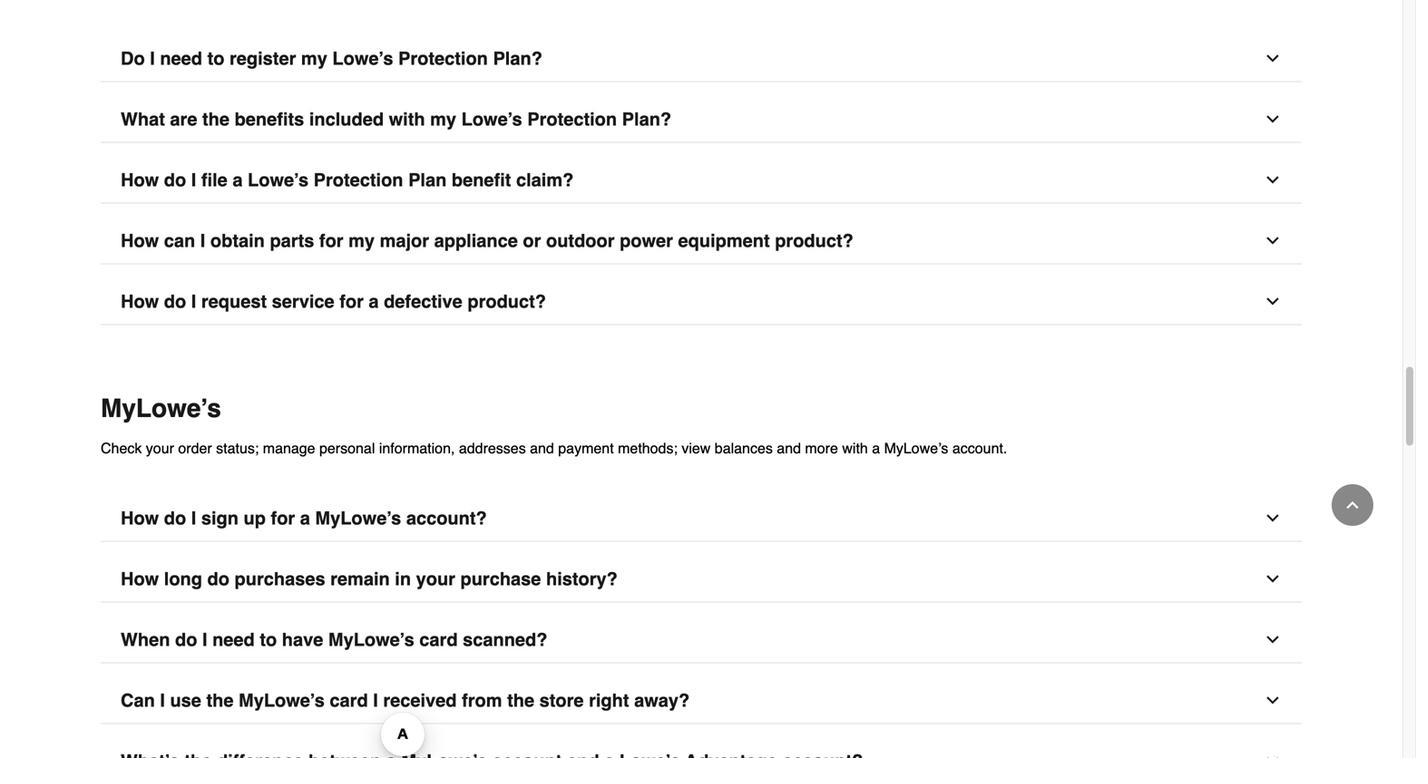 Task type: vqa. For each thing, say whether or not it's contained in the screenshot.
the rightmost toilet
no



Task type: describe. For each thing, give the bounding box(es) containing it.
sign
[[201, 508, 239, 529]]

when
[[121, 630, 170, 651]]

do
[[121, 48, 145, 69]]

the right are
[[202, 109, 230, 130]]

included
[[309, 109, 384, 130]]

product? inside button
[[468, 291, 546, 312]]

lowe's inside button
[[333, 48, 393, 69]]

how do i file a lowe's protection plan benefit claim?
[[121, 170, 574, 191]]

for for up
[[271, 508, 295, 529]]

need inside button
[[212, 630, 255, 651]]

mylowe's up the order
[[101, 394, 221, 423]]

check
[[101, 440, 142, 457]]

i inside when do i need to have mylowe's card scanned? button
[[202, 630, 207, 651]]

1 and from the left
[[530, 440, 554, 457]]

product? inside "button"
[[775, 231, 854, 251]]

mylowe's inside how do i sign up for a mylowe's account? button
[[315, 508, 401, 529]]

for for service
[[340, 291, 364, 312]]

can i use the mylowe's card i received from the store right away? button
[[101, 678, 1302, 725]]

5 chevron down image from the top
[[1264, 753, 1282, 759]]

chevron down image for how do i sign up for a mylowe's account?
[[1264, 510, 1282, 528]]

do i need to register my lowe's protection plan? button
[[101, 36, 1302, 82]]

defective
[[384, 291, 463, 312]]

a right file
[[233, 170, 243, 191]]

appliance
[[434, 231, 518, 251]]

information,
[[379, 440, 455, 457]]

a left defective
[[369, 291, 379, 312]]

have
[[282, 630, 323, 651]]

your inside button
[[416, 569, 456, 590]]

long
[[164, 569, 202, 590]]

i inside how do i file a lowe's protection plan benefit claim? button
[[191, 170, 196, 191]]

2 and from the left
[[777, 440, 801, 457]]

equipment
[[678, 231, 770, 251]]

mylowe's left account.
[[885, 440, 949, 457]]

card inside can i use the mylowe's card i received from the store right away? button
[[330, 691, 368, 712]]

do for sign
[[164, 508, 186, 529]]

service
[[272, 291, 335, 312]]

chevron up image
[[1344, 496, 1362, 515]]

i inside how do i request service for a defective product? button
[[191, 291, 196, 312]]

what are the benefits included with my lowe's protection plan?
[[121, 109, 672, 130]]

how do i request service for a defective product? button
[[101, 279, 1302, 325]]

0 horizontal spatial lowe's
[[248, 170, 309, 191]]

check your order status; manage personal information, addresses and payment methods; view balances and more with a mylowe's account.
[[101, 440, 1008, 457]]

benefits
[[235, 109, 304, 130]]

purchase
[[461, 569, 541, 590]]

power
[[620, 231, 673, 251]]

purchases
[[235, 569, 325, 590]]

do for need
[[175, 630, 197, 651]]

1 vertical spatial protection
[[528, 109, 617, 130]]

payment
[[558, 440, 614, 457]]

personal
[[319, 440, 375, 457]]

chevron down image for how long do purchases remain in your purchase history?
[[1264, 570, 1282, 589]]

methods;
[[618, 440, 678, 457]]

for for parts
[[319, 231, 344, 251]]

claim?
[[516, 170, 574, 191]]

how do i request service for a defective product?
[[121, 291, 546, 312]]

use
[[170, 691, 201, 712]]

chevron down image for when do i need to have mylowe's card scanned?
[[1264, 631, 1282, 649]]

what are the benefits included with my lowe's protection plan? button
[[101, 97, 1302, 143]]

do i need to register my lowe's protection plan?
[[121, 48, 543, 69]]

scanned?
[[463, 630, 548, 651]]

chevron down image for how can i obtain parts for my major appliance or outdoor power equipment product?
[[1264, 232, 1282, 250]]

i left use
[[160, 691, 165, 712]]

in
[[395, 569, 411, 590]]

mylowe's inside button
[[239, 691, 325, 712]]

how long do purchases remain in your purchase history?
[[121, 569, 618, 590]]

do for file
[[164, 170, 186, 191]]



Task type: locate. For each thing, give the bounding box(es) containing it.
outdoor
[[546, 231, 615, 251]]

2 vertical spatial my
[[349, 231, 375, 251]]

need right "do"
[[160, 48, 202, 69]]

balances
[[715, 440, 773, 457]]

chevron down image inside how long do purchases remain in your purchase history? button
[[1264, 570, 1282, 589]]

0 vertical spatial card
[[420, 630, 458, 651]]

to inside button
[[260, 630, 277, 651]]

1 vertical spatial plan?
[[622, 109, 672, 130]]

from
[[462, 691, 502, 712]]

i right "do"
[[150, 48, 155, 69]]

need inside button
[[160, 48, 202, 69]]

0 vertical spatial protection
[[398, 48, 488, 69]]

3 chevron down image from the top
[[1264, 232, 1282, 250]]

more
[[805, 440, 839, 457]]

plan? inside button
[[622, 109, 672, 130]]

do left request
[[164, 291, 186, 312]]

0 vertical spatial plan?
[[493, 48, 543, 69]]

away?
[[634, 691, 690, 712]]

product? down how can i obtain parts for my major appliance or outdoor power equipment product?
[[468, 291, 546, 312]]

0 vertical spatial product?
[[775, 231, 854, 251]]

scroll to top element
[[1332, 485, 1374, 526]]

1 horizontal spatial my
[[349, 231, 375, 251]]

1 vertical spatial with
[[843, 440, 868, 457]]

addresses
[[459, 440, 526, 457]]

how inside "button"
[[121, 231, 159, 251]]

my right register
[[301, 48, 327, 69]]

2 chevron down image from the top
[[1264, 110, 1282, 128]]

mylowe's down the have
[[239, 691, 325, 712]]

i inside how do i sign up for a mylowe's account? button
[[191, 508, 196, 529]]

can
[[164, 231, 195, 251]]

history?
[[546, 569, 618, 590]]

1 horizontal spatial and
[[777, 440, 801, 457]]

i inside 'do i need to register my lowe's protection plan?' button
[[150, 48, 155, 69]]

chevron down image for how do i file a lowe's protection plan benefit claim?
[[1264, 171, 1282, 189]]

1 horizontal spatial with
[[843, 440, 868, 457]]

the
[[202, 109, 230, 130], [206, 691, 234, 712], [507, 691, 535, 712]]

product?
[[775, 231, 854, 251], [468, 291, 546, 312]]

2 horizontal spatial my
[[430, 109, 457, 130]]

your left the order
[[146, 440, 174, 457]]

need
[[160, 48, 202, 69], [212, 630, 255, 651]]

need left the have
[[212, 630, 255, 651]]

chevron down image
[[1264, 49, 1282, 68], [1264, 110, 1282, 128], [1264, 232, 1282, 250], [1264, 631, 1282, 649], [1264, 753, 1282, 759]]

do left sign
[[164, 508, 186, 529]]

4 chevron down image from the top
[[1264, 570, 1282, 589]]

manage
[[263, 440, 315, 457]]

4 chevron down image from the top
[[1264, 631, 1282, 649]]

can i use the mylowe's card i received from the store right away?
[[121, 691, 690, 712]]

for right the parts
[[319, 231, 344, 251]]

do
[[164, 170, 186, 191], [164, 291, 186, 312], [164, 508, 186, 529], [207, 569, 230, 590], [175, 630, 197, 651]]

card down when do i need to have mylowe's card scanned?
[[330, 691, 368, 712]]

my left "major"
[[349, 231, 375, 251]]

how for how do i request service for a defective product?
[[121, 291, 159, 312]]

card
[[420, 630, 458, 651], [330, 691, 368, 712]]

how for how can i obtain parts for my major appliance or outdoor power equipment product?
[[121, 231, 159, 251]]

i
[[150, 48, 155, 69], [191, 170, 196, 191], [200, 231, 205, 251], [191, 291, 196, 312], [191, 508, 196, 529], [202, 630, 207, 651], [160, 691, 165, 712], [373, 691, 378, 712]]

protection inside button
[[398, 48, 488, 69]]

1 vertical spatial for
[[340, 291, 364, 312]]

1 horizontal spatial lowe's
[[333, 48, 393, 69]]

your
[[146, 440, 174, 457], [416, 569, 456, 590]]

to left register
[[207, 48, 225, 69]]

3 chevron down image from the top
[[1264, 510, 1282, 528]]

how long do purchases remain in your purchase history? button
[[101, 557, 1302, 603]]

with right included
[[389, 109, 425, 130]]

when do i need to have mylowe's card scanned? button
[[101, 618, 1302, 664]]

2 vertical spatial protection
[[314, 170, 403, 191]]

my up the plan
[[430, 109, 457, 130]]

for
[[319, 231, 344, 251], [340, 291, 364, 312], [271, 508, 295, 529]]

i left request
[[191, 291, 196, 312]]

1 vertical spatial lowe's
[[462, 109, 522, 130]]

card up "received"
[[420, 630, 458, 651]]

4 how from the top
[[121, 508, 159, 529]]

0 vertical spatial need
[[160, 48, 202, 69]]

1 vertical spatial card
[[330, 691, 368, 712]]

file
[[201, 170, 228, 191]]

protection
[[398, 48, 488, 69], [528, 109, 617, 130], [314, 170, 403, 191]]

lowe's down benefits
[[248, 170, 309, 191]]

chevron down image for can i use the mylowe's card i received from the store right away?
[[1264, 692, 1282, 710]]

1 vertical spatial to
[[260, 630, 277, 651]]

1 horizontal spatial need
[[212, 630, 255, 651]]

and left more
[[777, 440, 801, 457]]

and left payment on the bottom left
[[530, 440, 554, 457]]

protection down included
[[314, 170, 403, 191]]

1 horizontal spatial your
[[416, 569, 456, 590]]

do right when
[[175, 630, 197, 651]]

right
[[589, 691, 629, 712]]

how can i obtain parts for my major appliance or outdoor power equipment product? button
[[101, 218, 1302, 265]]

how for how do i sign up for a mylowe's account?
[[121, 508, 159, 529]]

the right from
[[507, 691, 535, 712]]

0 horizontal spatial and
[[530, 440, 554, 457]]

request
[[201, 291, 267, 312]]

how do i file a lowe's protection plan benefit claim? button
[[101, 157, 1302, 204]]

mylowe's inside when do i need to have mylowe's card scanned? button
[[328, 630, 415, 651]]

2 horizontal spatial lowe's
[[462, 109, 522, 130]]

plan
[[408, 170, 447, 191]]

chevron down image for do i need to register my lowe's protection plan?
[[1264, 49, 1282, 68]]

status;
[[216, 440, 259, 457]]

2 vertical spatial for
[[271, 508, 295, 529]]

0 horizontal spatial your
[[146, 440, 174, 457]]

how for how long do purchases remain in your purchase history?
[[121, 569, 159, 590]]

chevron down image inside how do i request service for a defective product? button
[[1264, 293, 1282, 311]]

my
[[301, 48, 327, 69], [430, 109, 457, 130], [349, 231, 375, 251]]

view
[[682, 440, 711, 457]]

1 horizontal spatial plan?
[[622, 109, 672, 130]]

for right up
[[271, 508, 295, 529]]

to left the have
[[260, 630, 277, 651]]

5 chevron down image from the top
[[1264, 692, 1282, 710]]

chevron down image inside what are the benefits included with my lowe's protection plan? button
[[1264, 110, 1282, 128]]

for right service
[[340, 291, 364, 312]]

1 vertical spatial my
[[430, 109, 457, 130]]

card inside when do i need to have mylowe's card scanned? button
[[420, 630, 458, 651]]

2 chevron down image from the top
[[1264, 293, 1282, 311]]

my inside button
[[301, 48, 327, 69]]

5 how from the top
[[121, 569, 159, 590]]

0 vertical spatial with
[[389, 109, 425, 130]]

do for request
[[164, 291, 186, 312]]

chevron down image inside 'do i need to register my lowe's protection plan?' button
[[1264, 49, 1282, 68]]

how for how do i file a lowe's protection plan benefit claim?
[[121, 170, 159, 191]]

i left "received"
[[373, 691, 378, 712]]

up
[[244, 508, 266, 529]]

1 chevron down image from the top
[[1264, 171, 1282, 189]]

2 how from the top
[[121, 231, 159, 251]]

0 horizontal spatial card
[[330, 691, 368, 712]]

for inside "button"
[[319, 231, 344, 251]]

chevron down image inside how do i file a lowe's protection plan benefit claim? button
[[1264, 171, 1282, 189]]

mylowe's down how long do purchases remain in your purchase history?
[[328, 630, 415, 651]]

0 horizontal spatial need
[[160, 48, 202, 69]]

0 horizontal spatial my
[[301, 48, 327, 69]]

1 vertical spatial your
[[416, 569, 456, 590]]

do left file
[[164, 170, 186, 191]]

i left file
[[191, 170, 196, 191]]

0 vertical spatial my
[[301, 48, 327, 69]]

protection up what are the benefits included with my lowe's protection plan?
[[398, 48, 488, 69]]

how do i sign up for a mylowe's account?
[[121, 508, 487, 529]]

0 vertical spatial lowe's
[[333, 48, 393, 69]]

mylowe's
[[101, 394, 221, 423], [885, 440, 949, 457], [315, 508, 401, 529], [328, 630, 415, 651], [239, 691, 325, 712]]

chevron down image for what are the benefits included with my lowe's protection plan?
[[1264, 110, 1282, 128]]

0 vertical spatial to
[[207, 48, 225, 69]]

1 horizontal spatial card
[[420, 630, 458, 651]]

chevron down image inside when do i need to have mylowe's card scanned? button
[[1264, 631, 1282, 649]]

2 vertical spatial lowe's
[[248, 170, 309, 191]]

1 chevron down image from the top
[[1264, 49, 1282, 68]]

protection up claim?
[[528, 109, 617, 130]]

chevron down image
[[1264, 171, 1282, 189], [1264, 293, 1282, 311], [1264, 510, 1282, 528], [1264, 570, 1282, 589], [1264, 692, 1282, 710]]

1 how from the top
[[121, 170, 159, 191]]

my inside button
[[430, 109, 457, 130]]

can
[[121, 691, 155, 712]]

with inside button
[[389, 109, 425, 130]]

store
[[540, 691, 584, 712]]

how do i sign up for a mylowe's account? button
[[101, 496, 1302, 542]]

your right in
[[416, 569, 456, 590]]

benefit
[[452, 170, 511, 191]]

my inside "button"
[[349, 231, 375, 251]]

a
[[233, 170, 243, 191], [369, 291, 379, 312], [872, 440, 880, 457], [300, 508, 310, 529]]

i right when
[[202, 630, 207, 651]]

lowe's
[[333, 48, 393, 69], [462, 109, 522, 130], [248, 170, 309, 191]]

account?
[[406, 508, 487, 529]]

0 vertical spatial your
[[146, 440, 174, 457]]

to
[[207, 48, 225, 69], [260, 630, 277, 651]]

1 horizontal spatial to
[[260, 630, 277, 651]]

account.
[[953, 440, 1008, 457]]

to inside button
[[207, 48, 225, 69]]

with
[[389, 109, 425, 130], [843, 440, 868, 457]]

product? right equipment
[[775, 231, 854, 251]]

i right can
[[200, 231, 205, 251]]

are
[[170, 109, 197, 130]]

chevron down image for how do i request service for a defective product?
[[1264, 293, 1282, 311]]

0 horizontal spatial product?
[[468, 291, 546, 312]]

what
[[121, 109, 165, 130]]

chevron down image inside how do i sign up for a mylowe's account? button
[[1264, 510, 1282, 528]]

when do i need to have mylowe's card scanned?
[[121, 630, 548, 651]]

my for for
[[349, 231, 375, 251]]

remain
[[330, 569, 390, 590]]

1 horizontal spatial product?
[[775, 231, 854, 251]]

and
[[530, 440, 554, 457], [777, 440, 801, 457]]

how can i obtain parts for my major appliance or outdoor power equipment product?
[[121, 231, 854, 251]]

or
[[523, 231, 541, 251]]

0 horizontal spatial with
[[389, 109, 425, 130]]

major
[[380, 231, 429, 251]]

lowe's up benefit
[[462, 109, 522, 130]]

i inside how can i obtain parts for my major appliance or outdoor power equipment product? "button"
[[200, 231, 205, 251]]

mylowe's up remain
[[315, 508, 401, 529]]

1 vertical spatial need
[[212, 630, 255, 651]]

a right up
[[300, 508, 310, 529]]

order
[[178, 440, 212, 457]]

3 how from the top
[[121, 291, 159, 312]]

plan?
[[493, 48, 543, 69], [622, 109, 672, 130]]

do right long
[[207, 569, 230, 590]]

the right use
[[206, 691, 234, 712]]

lowe's up included
[[333, 48, 393, 69]]

plan? inside button
[[493, 48, 543, 69]]

obtain
[[210, 231, 265, 251]]

how
[[121, 170, 159, 191], [121, 231, 159, 251], [121, 291, 159, 312], [121, 508, 159, 529], [121, 569, 159, 590]]

chevron down image inside how can i obtain parts for my major appliance or outdoor power equipment product? "button"
[[1264, 232, 1282, 250]]

my for with
[[430, 109, 457, 130]]

with right more
[[843, 440, 868, 457]]

i left sign
[[191, 508, 196, 529]]

register
[[230, 48, 296, 69]]

1 vertical spatial product?
[[468, 291, 546, 312]]

chevron down image inside can i use the mylowe's card i received from the store right away? button
[[1264, 692, 1282, 710]]

0 horizontal spatial plan?
[[493, 48, 543, 69]]

received
[[383, 691, 457, 712]]

a right more
[[872, 440, 880, 457]]

0 horizontal spatial to
[[207, 48, 225, 69]]

parts
[[270, 231, 314, 251]]

0 vertical spatial for
[[319, 231, 344, 251]]



